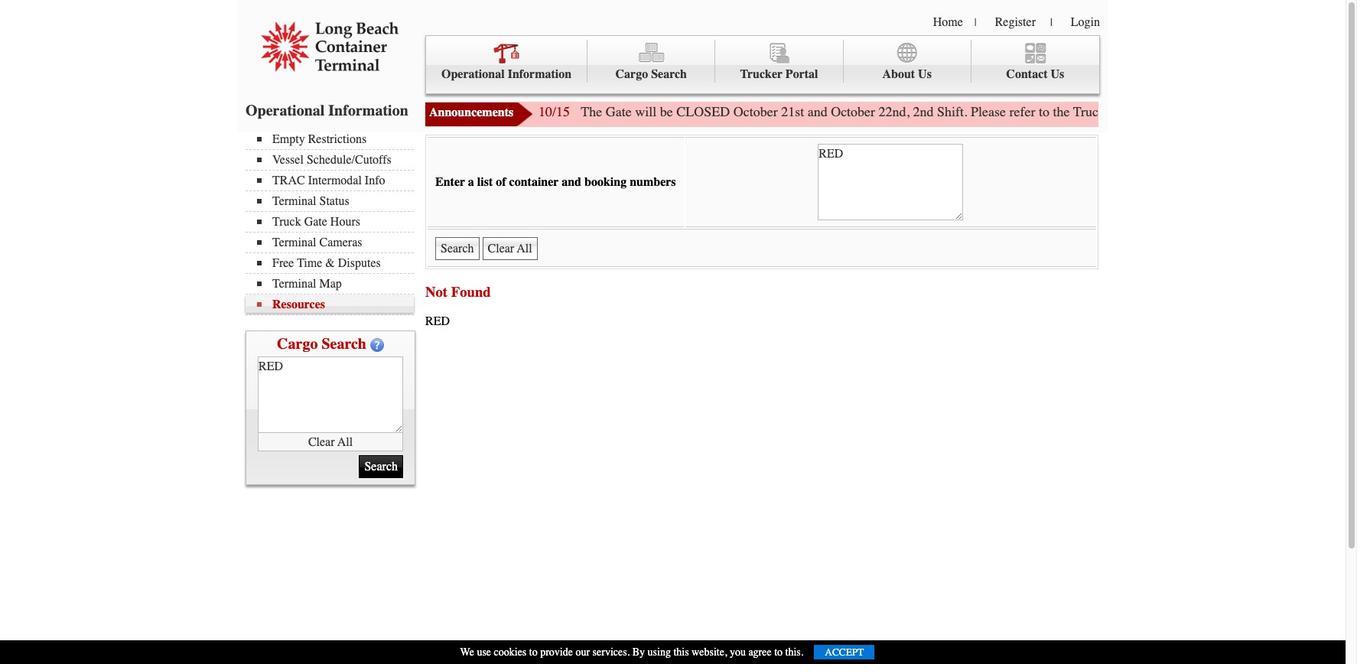 Task type: locate. For each thing, give the bounding box(es) containing it.
1 horizontal spatial |
[[1051, 16, 1053, 29]]

None button
[[483, 237, 538, 260]]

truck down trac
[[273, 215, 301, 229]]

gate right 'the'
[[606, 103, 632, 120]]

0 vertical spatial operational information
[[442, 67, 572, 81]]

1 vertical spatial hours
[[331, 215, 361, 229]]

register
[[996, 15, 1036, 29]]

0 vertical spatial and
[[808, 103, 828, 120]]

empty restrictions link
[[257, 132, 414, 146]]

will
[[635, 103, 657, 120]]

gate right the
[[1110, 103, 1136, 120]]

login link
[[1072, 15, 1101, 29]]

a
[[468, 175, 474, 189]]

0 horizontal spatial search
[[322, 335, 367, 353]]

1 vertical spatial truck
[[273, 215, 301, 229]]

shift.
[[938, 103, 968, 120]]

announcements
[[429, 106, 514, 119]]

be
[[660, 103, 673, 120]]

2 vertical spatial terminal
[[273, 277, 317, 291]]

1 horizontal spatial october
[[831, 103, 876, 120]]

operational information inside "link"
[[442, 67, 572, 81]]

0 vertical spatial truck
[[1074, 103, 1106, 120]]

you
[[730, 646, 746, 659]]

| right home
[[975, 16, 977, 29]]

truck
[[1074, 103, 1106, 120], [273, 215, 301, 229]]

terminal up free
[[273, 236, 317, 250]]

october left 22nd,
[[831, 103, 876, 120]]

0 vertical spatial information
[[508, 67, 572, 81]]

cargo search down 'resources' link
[[277, 335, 367, 353]]

0 vertical spatial operational
[[442, 67, 505, 81]]

1 horizontal spatial truck
[[1074, 103, 1106, 120]]

operational
[[442, 67, 505, 81], [246, 102, 325, 119]]

operational information
[[442, 67, 572, 81], [246, 102, 409, 119]]

0 horizontal spatial |
[[975, 16, 977, 29]]

information
[[508, 67, 572, 81], [329, 102, 409, 119]]

0 horizontal spatial and
[[562, 175, 582, 189]]

enter
[[436, 175, 465, 189]]

october left 21st
[[734, 103, 778, 120]]

and
[[808, 103, 828, 120], [562, 175, 582, 189]]

menu bar
[[426, 35, 1101, 94], [246, 131, 422, 315]]

1 horizontal spatial cargo search
[[616, 67, 687, 81]]

information inside operational information "link"
[[508, 67, 572, 81]]

hours left web
[[1139, 103, 1173, 120]]

vessel schedule/cutoffs link
[[257, 153, 414, 167]]

and left booking
[[562, 175, 582, 189]]

terminal
[[273, 194, 317, 208], [273, 236, 317, 250], [273, 277, 317, 291]]

us for contact us
[[1051, 67, 1065, 81]]

services.
[[593, 646, 630, 659]]

october
[[734, 103, 778, 120], [831, 103, 876, 120]]

1 horizontal spatial operational
[[442, 67, 505, 81]]

container
[[510, 175, 559, 189]]

and right 21st
[[808, 103, 828, 120]]

0 horizontal spatial truck
[[273, 215, 301, 229]]

we
[[460, 646, 475, 659]]

about us link
[[844, 40, 972, 83]]

hours up cameras
[[331, 215, 361, 229]]

status
[[320, 194, 350, 208]]

search up be
[[652, 67, 687, 81]]

login
[[1072, 15, 1101, 29]]

contact us link
[[972, 40, 1100, 83]]

register link
[[996, 15, 1036, 29]]

to
[[1040, 103, 1050, 120], [530, 646, 538, 659], [775, 646, 783, 659]]

not found
[[426, 284, 491, 301]]

this.
[[786, 646, 804, 659]]

0 vertical spatial hours
[[1139, 103, 1173, 120]]

truck gate hours link
[[257, 215, 414, 229]]

enter a list of container and booking numbers
[[436, 175, 676, 189]]

1 vertical spatial information
[[329, 102, 409, 119]]

0 horizontal spatial october
[[734, 103, 778, 120]]

0 vertical spatial cargo search
[[616, 67, 687, 81]]

0 vertical spatial menu bar
[[426, 35, 1101, 94]]

vessel
[[273, 153, 304, 167]]

2 us from the left
[[1051, 67, 1065, 81]]

cargo up will
[[616, 67, 649, 81]]

0 horizontal spatial cargo search
[[277, 335, 367, 353]]

1 vertical spatial and
[[562, 175, 582, 189]]

0 horizontal spatial gate
[[304, 215, 328, 229]]

us right the contact
[[1051, 67, 1065, 81]]

terminal down trac
[[273, 194, 317, 208]]

1 horizontal spatial cargo
[[616, 67, 649, 81]]

operational inside "link"
[[442, 67, 505, 81]]

of
[[496, 175, 506, 189]]

all
[[338, 435, 353, 449]]

cargo search link
[[588, 40, 716, 83]]

1 us from the left
[[919, 67, 932, 81]]

1 horizontal spatial information
[[508, 67, 572, 81]]

1 vertical spatial cargo search
[[277, 335, 367, 353]]

0 vertical spatial terminal
[[273, 194, 317, 208]]

1 horizontal spatial search
[[652, 67, 687, 81]]

0 horizontal spatial cargo
[[277, 335, 318, 353]]

gate
[[1293, 103, 1315, 120]]

1 | from the left
[[975, 16, 977, 29]]

cargo search
[[616, 67, 687, 81], [277, 335, 367, 353]]

to right cookies
[[530, 646, 538, 659]]

hours
[[1139, 103, 1173, 120], [331, 215, 361, 229]]

0 horizontal spatial operational information
[[246, 102, 409, 119]]

2 terminal from the top
[[273, 236, 317, 250]]

operational up announcements
[[442, 67, 505, 81]]

1 vertical spatial operational
[[246, 102, 325, 119]]

0 horizontal spatial us
[[919, 67, 932, 81]]

to left the
[[1040, 103, 1050, 120]]

1 horizontal spatial us
[[1051, 67, 1065, 81]]

please
[[971, 103, 1007, 120]]

0 horizontal spatial menu bar
[[246, 131, 422, 315]]

our
[[576, 646, 590, 659]]

booking
[[585, 175, 627, 189]]

cargo down "resources"
[[277, 335, 318, 353]]

numbers
[[630, 175, 676, 189]]

provide
[[541, 646, 573, 659]]

1 vertical spatial terminal
[[273, 236, 317, 250]]

1 vertical spatial menu bar
[[246, 131, 422, 315]]

trac intermodal info link
[[257, 174, 414, 188]]

1 horizontal spatial menu bar
[[426, 35, 1101, 94]]

cargo
[[616, 67, 649, 81], [277, 335, 318, 353]]

operational information up 'empty restrictions' link
[[246, 102, 409, 119]]

1 terminal from the top
[[273, 194, 317, 208]]

portal
[[786, 67, 819, 81]]

information up restrictions
[[329, 102, 409, 119]]

to left this.
[[775, 646, 783, 659]]

0 vertical spatial cargo
[[616, 67, 649, 81]]

operational up empty
[[246, 102, 325, 119]]

| left login at right
[[1051, 16, 1053, 29]]

home
[[934, 15, 964, 29]]

truck right the
[[1074, 103, 1106, 120]]

the
[[1054, 103, 1071, 120]]

gate down status at top
[[304, 215, 328, 229]]

clear
[[308, 435, 335, 449]]

|
[[975, 16, 977, 29], [1051, 16, 1053, 29]]

us right about
[[919, 67, 932, 81]]

0 vertical spatial search
[[652, 67, 687, 81]]

us
[[919, 67, 932, 81], [1051, 67, 1065, 81]]

1 horizontal spatial operational information
[[442, 67, 572, 81]]

None submit
[[436, 237, 480, 260], [359, 455, 403, 478], [436, 237, 480, 260], [359, 455, 403, 478]]

info
[[365, 174, 385, 188]]

trucker
[[741, 67, 783, 81]]

found
[[451, 284, 491, 301]]

cargo search up will
[[616, 67, 687, 81]]

cookies
[[494, 646, 527, 659]]

by
[[633, 646, 645, 659]]

information up 10/15
[[508, 67, 572, 81]]

search down 'resources' link
[[322, 335, 367, 353]]

resources link
[[257, 298, 414, 312]]

0 horizontal spatial hours
[[331, 215, 361, 229]]

operational information up announcements
[[442, 67, 572, 81]]

1 vertical spatial search
[[322, 335, 367, 353]]

not
[[426, 284, 448, 301]]

trucker portal
[[741, 67, 819, 81]]

terminal up "resources"
[[273, 277, 317, 291]]



Task type: describe. For each thing, give the bounding box(es) containing it.
&
[[326, 256, 335, 270]]

1 horizontal spatial hours
[[1139, 103, 1173, 120]]

resources
[[273, 298, 325, 312]]

empty restrictions vessel schedule/cutoffs trac intermodal info terminal status truck gate hours terminal cameras free time & disputes terminal map resources
[[273, 132, 392, 312]]

free time & disputes link
[[257, 256, 414, 270]]

Enter container numbers and/ or booking numbers. Press ESC to reset input box text field
[[819, 144, 964, 220]]

terminal cameras link
[[257, 236, 414, 250]]

0 horizontal spatial information
[[329, 102, 409, 119]]

clear all button
[[258, 433, 403, 452]]

refer
[[1010, 103, 1036, 120]]

2 october from the left
[[831, 103, 876, 120]]

map
[[320, 277, 342, 291]]

1 horizontal spatial and
[[808, 103, 828, 120]]

2nd
[[914, 103, 934, 120]]

clear all
[[308, 435, 353, 449]]

web
[[1176, 103, 1199, 120]]

1 vertical spatial cargo
[[277, 335, 318, 353]]

schedule/cutoffs
[[307, 153, 392, 167]]

about us
[[883, 67, 932, 81]]

21st
[[782, 103, 805, 120]]

22nd,
[[879, 103, 910, 120]]

about
[[883, 67, 916, 81]]

3 terminal from the top
[[273, 277, 317, 291]]

list
[[478, 175, 493, 189]]

menu bar containing operational information
[[426, 35, 1101, 94]]

hours inside empty restrictions vessel schedule/cutoffs trac intermodal info terminal status truck gate hours terminal cameras free time & disputes terminal map resources
[[331, 215, 361, 229]]

free
[[273, 256, 294, 270]]

restrictions
[[308, 132, 367, 146]]

1 october from the left
[[734, 103, 778, 120]]

1 vertical spatial operational information
[[246, 102, 409, 119]]

Enter container numbers and/ or booking numbers.  text field
[[258, 357, 403, 433]]

trucker portal link
[[716, 40, 844, 83]]

terminal map link
[[257, 277, 414, 291]]

empty
[[273, 132, 305, 146]]

accept
[[825, 647, 865, 658]]

use
[[477, 646, 491, 659]]

we use cookies to provide our services. by using this website, you agree to this.
[[460, 646, 804, 659]]

page
[[1203, 103, 1229, 120]]

trac
[[273, 174, 305, 188]]

for
[[1232, 103, 1248, 120]]

accept button
[[815, 645, 875, 660]]

cargo search inside cargo search link
[[616, 67, 687, 81]]

search inside menu bar
[[652, 67, 687, 81]]

2 horizontal spatial to
[[1040, 103, 1050, 120]]

cameras
[[320, 236, 362, 250]]

home link
[[934, 15, 964, 29]]

details
[[1319, 103, 1355, 120]]

operational information link
[[426, 40, 588, 83]]

disputes
[[338, 256, 381, 270]]

red
[[426, 315, 450, 329]]

website,
[[692, 646, 728, 659]]

terminal status link
[[257, 194, 414, 208]]

1 horizontal spatial to
[[775, 646, 783, 659]]

time
[[297, 256, 323, 270]]

contact
[[1007, 67, 1048, 81]]

contact us
[[1007, 67, 1065, 81]]

0 horizontal spatial to
[[530, 646, 538, 659]]

10/15
[[539, 103, 570, 120]]

gate inside empty restrictions vessel schedule/cutoffs trac intermodal info terminal status truck gate hours terminal cameras free time & disputes terminal map resources
[[304, 215, 328, 229]]

further
[[1252, 103, 1289, 120]]

us for about us
[[919, 67, 932, 81]]

2 horizontal spatial gate
[[1110, 103, 1136, 120]]

menu bar containing empty restrictions
[[246, 131, 422, 315]]

using
[[648, 646, 671, 659]]

2 | from the left
[[1051, 16, 1053, 29]]

10/15 the gate will be closed october 21st and october 22nd, 2nd shift. please refer to the truck gate hours web page for further gate details 
[[539, 103, 1358, 120]]

the
[[581, 103, 603, 120]]

this
[[674, 646, 689, 659]]

closed
[[677, 103, 730, 120]]

truck inside empty restrictions vessel schedule/cutoffs trac intermodal info terminal status truck gate hours terminal cameras free time & disputes terminal map resources
[[273, 215, 301, 229]]

agree
[[749, 646, 772, 659]]

intermodal
[[308, 174, 362, 188]]

0 horizontal spatial operational
[[246, 102, 325, 119]]

1 horizontal spatial gate
[[606, 103, 632, 120]]

cargo inside menu bar
[[616, 67, 649, 81]]



Task type: vqa. For each thing, say whether or not it's contained in the screenshot.
dashboard
no



